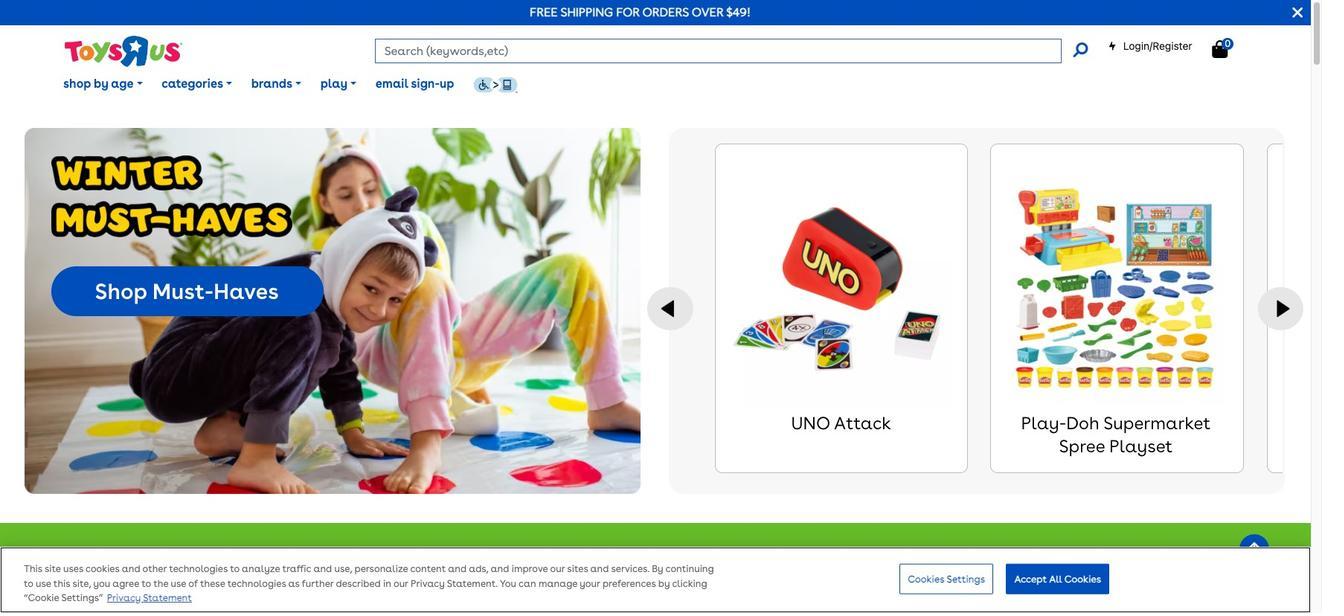 Task type: locate. For each thing, give the bounding box(es) containing it.
to left the
[[142, 578, 151, 589]]

cookies inside button
[[1065, 573, 1102, 585]]

0 horizontal spatial to
[[24, 578, 33, 589]]

0 horizontal spatial by
[[94, 77, 108, 91]]

0
[[1225, 38, 1231, 49]]

None search field
[[375, 39, 1088, 63]]

as
[[288, 578, 300, 589]]

privacy down agree
[[107, 593, 141, 604]]

0 horizontal spatial privacy
[[107, 593, 141, 604]]

and up agree
[[122, 564, 140, 575]]

in
[[383, 578, 391, 589]]

cookies left settings
[[908, 573, 945, 585]]

4 and from the left
[[491, 564, 509, 575]]

improve
[[512, 564, 548, 575]]

use
[[36, 578, 51, 589], [171, 578, 186, 589]]

statement.
[[447, 578, 498, 589]]

and
[[122, 564, 140, 575], [314, 564, 332, 575], [448, 564, 467, 575], [491, 564, 509, 575], [591, 564, 609, 575]]

email sign-up
[[376, 77, 454, 91]]

free shipping for orders over $49!
[[530, 5, 751, 19]]

and up further
[[314, 564, 332, 575]]

the
[[153, 578, 168, 589]]

0 vertical spatial privacy
[[411, 578, 445, 589]]

login/register button
[[1108, 39, 1193, 54]]

ways to shop image
[[0, 523, 1311, 613]]

use up "cookie in the left of the page
[[36, 578, 51, 589]]

cookies
[[86, 564, 120, 575]]

shop
[[95, 278, 147, 305]]

1 horizontal spatial cookies
[[1065, 573, 1102, 585]]

site
[[45, 564, 61, 575]]

other
[[143, 564, 167, 575]]

"cookie
[[24, 593, 59, 604]]

to
[[230, 564, 240, 575], [24, 578, 33, 589], [142, 578, 151, 589]]

1 vertical spatial our
[[394, 578, 408, 589]]

menu bar
[[54, 58, 1311, 110]]

and up you
[[491, 564, 509, 575]]

0 vertical spatial our
[[550, 564, 565, 575]]

2 cookies from the left
[[1065, 573, 1102, 585]]

privacy
[[411, 578, 445, 589], [107, 593, 141, 604]]

menu bar containing shop by age
[[54, 58, 1311, 110]]

over
[[692, 5, 724, 19]]

agree
[[113, 578, 139, 589]]

1 horizontal spatial use
[[171, 578, 186, 589]]

our up the manage
[[550, 564, 565, 575]]

1 horizontal spatial our
[[550, 564, 565, 575]]

1 use from the left
[[36, 578, 51, 589]]

to left the 'analyze'
[[230, 564, 240, 575]]

your
[[580, 578, 600, 589]]

free shipping for orders over $49! link
[[530, 5, 751, 19]]

clicking
[[672, 578, 707, 589]]

technologies down the 'analyze'
[[228, 578, 286, 589]]

0 horizontal spatial cookies
[[908, 573, 945, 585]]

shop
[[63, 77, 91, 91]]

by down by
[[658, 578, 670, 589]]

2 and from the left
[[314, 564, 332, 575]]

statement
[[143, 593, 192, 604]]

to down "this"
[[24, 578, 33, 589]]

and up the your
[[591, 564, 609, 575]]

technologies
[[169, 564, 228, 575], [228, 578, 286, 589]]

services.
[[611, 564, 650, 575]]

by left age
[[94, 77, 108, 91]]

age
[[111, 77, 134, 91]]

by inside dropdown button
[[94, 77, 108, 91]]

you
[[93, 578, 110, 589]]

preferences
[[603, 578, 656, 589]]

play button
[[311, 66, 366, 103]]

use,
[[334, 564, 352, 575]]

site,
[[73, 578, 91, 589]]

accept all cookies
[[1015, 573, 1102, 585]]

1 horizontal spatial by
[[658, 578, 670, 589]]

by inside this site uses cookies and other technologies to analyze traffic and use, personalize content and ads, and improve our sites and services. by continuing to use this site, you agree to the use of these technologies as further described in our privacy statement. you can manage your preferences by clicking "cookie settings"
[[658, 578, 670, 589]]

shop by age button
[[54, 66, 152, 103]]

privacy statement link
[[107, 593, 192, 604]]

all
[[1050, 573, 1062, 585]]

2 use from the left
[[171, 578, 186, 589]]

by
[[94, 77, 108, 91], [658, 578, 670, 589]]

cookies
[[908, 573, 945, 585], [1065, 573, 1102, 585]]

settings
[[947, 573, 986, 585]]

shopping bag image
[[1212, 40, 1228, 58]]

privacy statement
[[107, 593, 192, 604]]

1 and from the left
[[122, 564, 140, 575]]

play
[[321, 77, 348, 91]]

toys r us image
[[64, 35, 183, 68]]

settings"
[[61, 593, 103, 604]]

up
[[440, 77, 454, 91]]

email sign-up link
[[366, 66, 464, 103]]

1 horizontal spatial privacy
[[411, 578, 445, 589]]

accept
[[1015, 573, 1047, 585]]

1 vertical spatial by
[[658, 578, 670, 589]]

technologies up of
[[169, 564, 228, 575]]

0 vertical spatial by
[[94, 77, 108, 91]]

our
[[550, 564, 565, 575], [394, 578, 408, 589]]

and up statement.
[[448, 564, 467, 575]]

use left of
[[171, 578, 186, 589]]

this
[[53, 578, 70, 589]]

our right in
[[394, 578, 408, 589]]

1 cookies from the left
[[908, 573, 945, 585]]

0 horizontal spatial use
[[36, 578, 51, 589]]

privacy down content
[[411, 578, 445, 589]]

cookies right all
[[1065, 573, 1102, 585]]



Task type: describe. For each thing, give the bounding box(es) containing it.
orders
[[643, 5, 689, 19]]

1 vertical spatial technologies
[[228, 578, 286, 589]]

login/register
[[1124, 39, 1193, 52]]

brands button
[[242, 66, 311, 103]]

these
[[200, 578, 225, 589]]

accept all cookies button
[[1006, 564, 1110, 595]]

uses
[[63, 564, 83, 575]]

further
[[302, 578, 334, 589]]

1 horizontal spatial to
[[142, 578, 151, 589]]

shipping
[[561, 5, 613, 19]]

sign-
[[411, 77, 440, 91]]

email
[[376, 77, 408, 91]]

go to next image
[[1258, 287, 1304, 330]]

of
[[188, 578, 198, 589]]

personalize
[[355, 564, 408, 575]]

free
[[530, 5, 558, 19]]

go to previous image
[[648, 287, 693, 330]]

content
[[410, 564, 446, 575]]

0 horizontal spatial our
[[394, 578, 408, 589]]

brands
[[251, 77, 292, 91]]

1 vertical spatial privacy
[[107, 593, 141, 604]]

sites
[[567, 564, 588, 575]]

for
[[616, 5, 640, 19]]

cookies inside "button"
[[908, 573, 945, 585]]

$49!
[[727, 5, 751, 19]]

categories
[[162, 77, 223, 91]]

analyze
[[242, 564, 280, 575]]

must-
[[153, 278, 214, 305]]

0 link
[[1212, 38, 1243, 59]]

cookies settings button
[[900, 564, 994, 595]]

continuing
[[666, 564, 714, 575]]

manage
[[539, 578, 578, 589]]

cookies settings
[[908, 573, 986, 585]]

described
[[336, 578, 381, 589]]

shop by age
[[63, 77, 134, 91]]

this
[[24, 564, 42, 575]]

winter must haves image
[[51, 156, 292, 237]]

ads,
[[469, 564, 489, 575]]

categories button
[[152, 66, 242, 103]]

this icon serves as a link to download the essential accessibility assistive technology app for individuals with physical disabilities. it is featured as part of our commitment to diversity and inclusion. image
[[473, 77, 518, 93]]

privacy inside this site uses cookies and other technologies to analyze traffic and use, personalize content and ads, and improve our sites and services. by continuing to use this site, you agree to the use of these technologies as further described in our privacy statement. you can manage your preferences by clicking "cookie settings"
[[411, 578, 445, 589]]

you
[[500, 578, 516, 589]]

this site uses cookies and other technologies to analyze traffic and use, personalize content and ads, and improve our sites and services. by continuing to use this site, you agree to the use of these technologies as further described in our privacy statement. you can manage your preferences by clicking "cookie settings"
[[24, 564, 714, 604]]

3 and from the left
[[448, 564, 467, 575]]

0 vertical spatial technologies
[[169, 564, 228, 575]]

5 and from the left
[[591, 564, 609, 575]]

Enter Keyword or Item No. search field
[[375, 39, 1062, 63]]

twister hero image desktop image
[[25, 128, 641, 494]]

2 horizontal spatial to
[[230, 564, 240, 575]]

haves
[[214, 278, 279, 305]]

traffic
[[282, 564, 311, 575]]

can
[[519, 578, 536, 589]]

close button image
[[1293, 4, 1303, 21]]

shop must-haves
[[95, 278, 279, 305]]

by
[[652, 564, 663, 575]]



Task type: vqa. For each thing, say whether or not it's contained in the screenshot.
'LOL' in LOL Surprise! button
no



